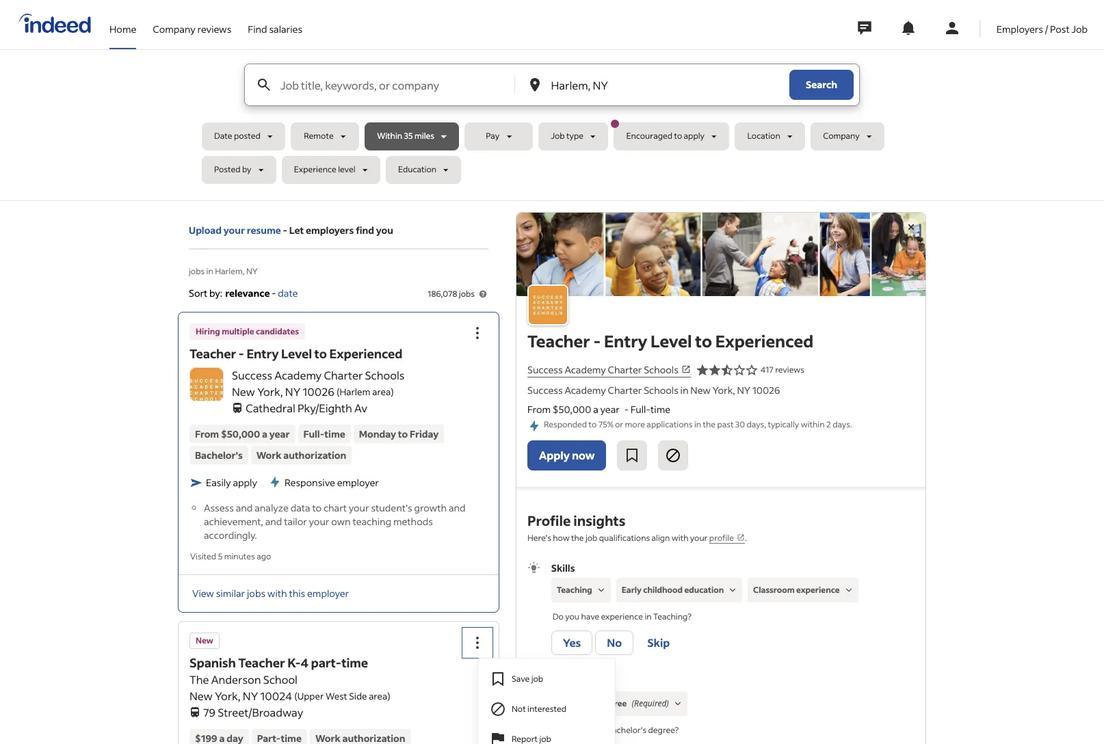 Task type: describe. For each thing, give the bounding box(es) containing it.
) inside the anderson school new york, ny 10024 ( upper west side area )
[[387, 690, 390, 702]]

transit information image
[[190, 705, 201, 718]]

2
[[827, 420, 831, 430]]

here's
[[528, 533, 551, 544]]

charter for new
[[608, 384, 642, 397]]

1 horizontal spatial teaching
[[654, 612, 688, 622]]

typically
[[768, 420, 800, 430]]

do for do you have experience in
[[553, 612, 564, 622]]

classroom
[[754, 585, 795, 596]]

hiring multiple candidates
[[196, 327, 299, 337]]

0 horizontal spatial experienced
[[330, 346, 403, 362]]

2 vertical spatial jobs
[[247, 587, 266, 600]]

academy for new
[[565, 384, 606, 397]]

company logo image
[[185, 368, 229, 412]]

success academy charter schools new york, ny 10026 ( harlem area )
[[232, 368, 405, 399]]

resume
[[247, 224, 281, 237]]

35
[[404, 131, 413, 141]]

1 horizontal spatial teacher - entry level to experienced
[[528, 331, 814, 352]]

1 horizontal spatial full-
[[631, 403, 651, 416]]

search: Job title, keywords, or company text field
[[278, 64, 514, 105]]

1 horizontal spatial missing qualification image
[[672, 698, 684, 711]]

company button
[[811, 122, 885, 151]]

0 vertical spatial you
[[376, 224, 393, 237]]

this
[[289, 587, 305, 600]]

home link
[[109, 0, 136, 47]]

schools up 'success academy charter schools in new york, ny 10026'
[[644, 363, 679, 376]]

help icon image
[[478, 289, 489, 300]]

.
[[745, 533, 747, 544]]

childhood
[[644, 585, 683, 596]]

1 horizontal spatial entry
[[604, 331, 648, 352]]

the
[[190, 672, 209, 687]]

0 horizontal spatial experience
[[601, 612, 643, 622]]

30
[[736, 420, 745, 430]]

interested
[[528, 704, 567, 714]]

employers / post job
[[997, 22, 1088, 35]]

upper
[[298, 690, 324, 702]]

2 vertical spatial bachelor's
[[607, 726, 647, 736]]

1 vertical spatial time
[[325, 428, 345, 441]]

/
[[1046, 22, 1049, 35]]

date link
[[278, 287, 298, 300]]

( inside the anderson school new york, ny 10024 ( upper west side area )
[[294, 690, 298, 702]]

messages unread count 0 image
[[856, 14, 874, 42]]

new inside success academy charter schools new york, ny 10026 ( harlem area )
[[232, 385, 255, 399]]

upload your resume link
[[189, 223, 281, 237]]

or
[[615, 420, 624, 430]]

teaching button
[[551, 578, 611, 603]]

success academy charter schools link
[[528, 363, 691, 378]]

cathedral pky/eighth av
[[246, 401, 367, 416]]

apply inside dropdown button
[[684, 131, 705, 141]]

upload your resume - let employers find you
[[189, 224, 393, 237]]

0 horizontal spatial and
[[236, 502, 253, 515]]

bachelor's degree (required)
[[557, 698, 669, 710]]

account image
[[944, 20, 961, 36]]

education button
[[386, 156, 462, 184]]

date posted
[[214, 131, 261, 141]]

company for company
[[823, 131, 860, 141]]

find salaries
[[248, 22, 303, 35]]

responded
[[544, 420, 587, 430]]

location
[[748, 131, 781, 141]]

have for a
[[581, 726, 600, 736]]

relevance
[[225, 287, 270, 300]]

- left let
[[283, 224, 287, 237]]

full-time
[[304, 428, 345, 441]]

miles
[[415, 131, 435, 141]]

apply now
[[539, 448, 595, 463]]

post
[[1051, 22, 1070, 35]]

accordingly.
[[204, 529, 257, 542]]

days,
[[747, 420, 766, 430]]

to inside encouraged to apply dropdown button
[[674, 131, 682, 141]]

work authorization
[[256, 449, 346, 462]]

report job
[[512, 734, 551, 744]]

417 reviews
[[761, 365, 805, 375]]

insights
[[574, 512, 626, 530]]

to inside the "assess and analyze data to chart your student's growth and achievement, and tailor your own teaching methods accordingly."
[[312, 502, 322, 515]]

profile
[[710, 533, 734, 544]]

chart
[[324, 502, 347, 515]]

2 horizontal spatial and
[[449, 502, 466, 515]]

academy for york,
[[275, 368, 322, 383]]

missing qualification image inside teaching button
[[595, 585, 608, 597]]

classroom experience button
[[748, 578, 859, 603]]

- up 'more' at the bottom
[[625, 403, 629, 416]]

area inside the anderson school new york, ny 10024 ( upper west side area )
[[369, 690, 387, 702]]

save job
[[512, 674, 543, 684]]

year for from $50,000 a year - full-time
[[601, 403, 620, 416]]

monday to friday
[[359, 428, 439, 441]]

1 vertical spatial the
[[571, 533, 584, 544]]

jobs in harlem, ny
[[189, 266, 258, 276]]

qualifications
[[599, 533, 650, 544]]

school
[[263, 672, 298, 687]]

in left 'past'
[[695, 420, 702, 430]]

from $50,000 a year
[[195, 428, 290, 441]]

0 horizontal spatial teacher - entry level to experienced
[[190, 346, 403, 362]]

view similar jobs with this employer
[[192, 587, 349, 600]]

( inside success academy charter schools new york, ny 10026 ( harlem area )
[[337, 386, 340, 398]]

work
[[256, 449, 282, 462]]

now
[[572, 448, 595, 463]]

2.5 out of 5 stars. link to 417 company reviews (opens in a new tab) image
[[697, 362, 758, 378]]

search
[[806, 78, 838, 91]]

employers
[[306, 224, 354, 237]]

early
[[622, 585, 642, 596]]

report job button
[[479, 724, 615, 745]]

your up the teaching
[[349, 502, 369, 515]]

none search field containing search
[[202, 64, 903, 190]]

missing qualification image for early childhood education
[[727, 585, 739, 597]]

ny inside the anderson school new york, ny 10024 ( upper west side area )
[[243, 689, 258, 703]]

within 35 miles button
[[365, 122, 459, 151]]

0 horizontal spatial teacher
[[190, 346, 236, 362]]

to left friday
[[398, 428, 408, 441]]

1 horizontal spatial experienced
[[716, 331, 814, 352]]

ago
[[257, 552, 271, 562]]

similar
[[216, 587, 245, 600]]

classroom experience
[[754, 585, 840, 596]]

0 horizontal spatial level
[[281, 346, 312, 362]]

schools for ny
[[644, 384, 679, 397]]

to left 75%
[[589, 420, 597, 430]]

79
[[203, 705, 216, 720]]

in up skip
[[645, 612, 652, 622]]

pay
[[486, 131, 500, 141]]

york, inside the anderson school new york, ny 10024 ( upper west side area )
[[215, 689, 241, 703]]

pay button
[[465, 122, 533, 151]]

find salaries link
[[248, 0, 303, 47]]

- down multiple
[[239, 346, 244, 362]]

new down 2.5 out of 5 stars. link to 417 company reviews (opens in a new tab) image
[[691, 384, 711, 397]]

new up spanish at the left
[[196, 635, 213, 646]]

a for from $50,000 a year - full-time
[[593, 403, 599, 416]]

experience level
[[294, 165, 356, 175]]

job for report job
[[540, 734, 551, 744]]

0 vertical spatial time
[[651, 403, 671, 416]]

posted
[[214, 165, 241, 175]]

notifications unread count 0 image
[[900, 20, 917, 36]]

posted by
[[214, 165, 251, 175]]

responsive employer
[[285, 477, 379, 490]]

part-
[[311, 655, 342, 671]]

cathedral
[[246, 401, 295, 416]]

- up success academy charter schools
[[594, 331, 601, 352]]

bachelor's for bachelor's degree (required)
[[557, 699, 598, 709]]

within
[[377, 131, 402, 141]]

location button
[[735, 122, 806, 151]]

0 horizontal spatial apply
[[233, 476, 257, 489]]

easily
[[206, 476, 231, 489]]

experience level button
[[282, 156, 380, 184]]

in left harlem,
[[206, 266, 213, 276]]

data
[[291, 502, 310, 515]]

4
[[301, 655, 309, 671]]



Task type: vqa. For each thing, say whether or not it's contained in the screenshot.
section
no



Task type: locate. For each thing, give the bounding box(es) containing it.
1 horizontal spatial $50,000
[[553, 403, 592, 416]]

new inside the anderson school new york, ny 10024 ( upper west side area )
[[190, 689, 213, 703]]

charter up 'success academy charter schools in new york, ny 10026'
[[608, 363, 642, 376]]

1 horizontal spatial job
[[1072, 22, 1088, 35]]

missing qualification image
[[595, 585, 608, 597], [672, 698, 684, 711]]

schools inside success academy charter schools new york, ny 10026 ( harlem area )
[[365, 368, 405, 383]]

0 horizontal spatial job
[[551, 131, 565, 141]]

1 horizontal spatial 10026
[[753, 384, 780, 397]]

company right "home"
[[153, 22, 196, 35]]

profile insights
[[528, 512, 626, 530]]

jobs left help icon
[[459, 289, 475, 299]]

0 vertical spatial experience
[[797, 585, 840, 596]]

0 horizontal spatial with
[[267, 587, 287, 600]]

success for york,
[[232, 368, 272, 383]]

you down interested
[[565, 726, 580, 736]]

reviews for 417 reviews
[[775, 365, 805, 375]]

area right side
[[369, 690, 387, 702]]

york, down 2.5 out of 5 stars. link to 417 company reviews (opens in a new tab) image
[[713, 384, 735, 397]]

your right upload
[[224, 224, 245, 237]]

area inside success academy charter schools new york, ny 10026 ( harlem area )
[[372, 386, 391, 398]]

job for save job
[[531, 674, 543, 684]]

- left date link
[[272, 287, 276, 300]]

upload
[[189, 224, 222, 237]]

the right 'how'
[[571, 533, 584, 544]]

posted
[[234, 131, 261, 141]]

to right data
[[312, 502, 322, 515]]

a
[[593, 403, 599, 416], [262, 428, 268, 441], [601, 726, 606, 736]]

1 vertical spatial $50,000
[[221, 428, 260, 441]]

None search field
[[202, 64, 903, 190]]

teacher up success academy charter schools
[[528, 331, 590, 352]]

0 horizontal spatial entry
[[247, 346, 279, 362]]

1 horizontal spatial york,
[[257, 385, 283, 399]]

teaching down "early childhood education"
[[654, 612, 688, 622]]

missing qualification image right education
[[727, 585, 739, 597]]

to up 2.5 out of 5 stars. link to 417 company reviews (opens in a new tab) image
[[695, 331, 712, 352]]

missing qualification image right (required)
[[672, 698, 684, 711]]

save this job image
[[624, 448, 641, 464]]

job down insights at bottom right
[[586, 533, 598, 544]]

2 have from the top
[[581, 726, 600, 736]]

spanish teacher k-4 part-time button
[[190, 655, 368, 671]]

employer right this
[[307, 587, 349, 600]]

jobs right similar
[[247, 587, 266, 600]]

( right 10024
[[294, 690, 298, 702]]

1 missing qualification image from the left
[[727, 585, 739, 597]]

1 vertical spatial full-
[[304, 428, 325, 441]]

teacher up "school"
[[238, 655, 285, 671]]

1 vertical spatial degree
[[648, 726, 675, 736]]

1 horizontal spatial bachelor's
[[557, 699, 598, 709]]

1 vertical spatial reviews
[[775, 365, 805, 375]]

close job details image
[[903, 219, 920, 235]]

street/broadway
[[218, 705, 303, 720]]

1 have from the top
[[581, 612, 600, 622]]

company inside "link"
[[153, 22, 196, 35]]

remote
[[304, 131, 334, 141]]

align
[[652, 533, 670, 544]]

1 horizontal spatial teacher
[[238, 655, 285, 671]]

apply right encouraged
[[684, 131, 705, 141]]

with right align
[[672, 533, 689, 544]]

0 horizontal spatial 10026
[[303, 385, 335, 399]]

2 vertical spatial time
[[342, 655, 368, 671]]

you up yes
[[565, 612, 580, 622]]

have down teaching button
[[581, 612, 600, 622]]

charter down success academy charter schools link
[[608, 384, 642, 397]]

ny down 2.5 out of 5 stars. link to 417 company reviews (opens in a new tab) image
[[737, 384, 751, 397]]

1 vertical spatial teaching
[[654, 612, 688, 622]]

2 horizontal spatial teacher
[[528, 331, 590, 352]]

0 horizontal spatial jobs
[[189, 266, 205, 276]]

2 vertical spatial a
[[601, 726, 606, 736]]

to up success academy charter schools new york, ny 10026 ( harlem area )
[[315, 346, 327, 362]]

0 horizontal spatial degree
[[599, 699, 627, 709]]

1 horizontal spatial level
[[651, 331, 692, 352]]

how
[[553, 533, 570, 544]]

0 vertical spatial reviews
[[197, 22, 232, 35]]

yes
[[563, 636, 581, 650]]

schools for 10026
[[365, 368, 405, 383]]

charter for york,
[[324, 368, 363, 383]]

5
[[218, 552, 223, 562]]

responded to 75% or more applications in the past 30 days, typically within 2 days.
[[544, 420, 853, 430]]

2 do from the top
[[553, 726, 564, 736]]

ny up cathedral pky/eighth av
[[285, 385, 301, 399]]

0 horizontal spatial year
[[270, 428, 290, 441]]

time up applications
[[651, 403, 671, 416]]

$50,000 for from $50,000 a year - full-time
[[553, 403, 592, 416]]

) inside success academy charter schools new york, ny 10026 ( harlem area )
[[391, 386, 394, 398]]

1 vertical spatial employer
[[307, 587, 349, 600]]

find
[[248, 22, 267, 35]]

reviews left find at the top of the page
[[197, 22, 232, 35]]

to right encouraged
[[674, 131, 682, 141]]

0 vertical spatial job
[[1072, 22, 1088, 35]]

1 vertical spatial with
[[267, 587, 287, 600]]

remote button
[[291, 122, 359, 151]]

ny up 79 street/broadway
[[243, 689, 258, 703]]

0 horizontal spatial bachelor's
[[195, 449, 243, 462]]

from for from $50,000 a year
[[195, 428, 219, 441]]

harlem,
[[215, 266, 245, 276]]

no button
[[596, 631, 634, 656]]

teacher down hiring
[[190, 346, 236, 362]]

visited
[[190, 552, 216, 562]]

0 vertical spatial missing qualification image
[[595, 585, 608, 597]]

Edit location text field
[[548, 64, 762, 105]]

2 horizontal spatial bachelor's
[[607, 726, 647, 736]]

degree up "do you have a bachelor's degree ?"
[[599, 699, 627, 709]]

teacher - entry level to experienced up 'success academy charter schools in new york, ny 10026'
[[528, 331, 814, 352]]

type
[[567, 131, 584, 141]]

1 vertical spatial apply
[[233, 476, 257, 489]]

10024
[[260, 689, 292, 703]]

teaching
[[353, 516, 392, 529]]

1 vertical spatial do
[[553, 726, 564, 736]]

missing qualification image
[[727, 585, 739, 597], [843, 585, 855, 597]]

reviews for company reviews
[[197, 22, 232, 35]]

0 vertical spatial from
[[528, 403, 551, 416]]

entry down "candidates"
[[247, 346, 279, 362]]

hiring
[[196, 327, 220, 337]]

missing qualification image inside early childhood education button
[[727, 585, 739, 597]]

you for do you have a bachelor's degree ?
[[565, 726, 580, 736]]

1 horizontal spatial a
[[593, 403, 599, 416]]

level
[[338, 165, 356, 175]]

1 vertical spatial year
[[270, 428, 290, 441]]

missing qualification image right classroom experience
[[843, 585, 855, 597]]

job inside job type popup button
[[551, 131, 565, 141]]

full- up 'more' at the bottom
[[631, 403, 651, 416]]

achievement,
[[204, 516, 263, 529]]

1 vertical spatial ?
[[675, 726, 679, 736]]

posted by button
[[202, 156, 276, 184]]

apply
[[539, 448, 570, 463]]

experience up no
[[601, 612, 643, 622]]

0 vertical spatial a
[[593, 403, 599, 416]]

)
[[391, 386, 394, 398], [387, 690, 390, 702]]

2 horizontal spatial a
[[601, 726, 606, 736]]

0 horizontal spatial company
[[153, 22, 196, 35]]

reviews right 417
[[775, 365, 805, 375]]

0 horizontal spatial the
[[571, 533, 584, 544]]

from down company logo at the left of page
[[195, 428, 219, 441]]

experienced up the harlem
[[330, 346, 403, 362]]

have for experience
[[581, 612, 600, 622]]

level down "candidates"
[[281, 346, 312, 362]]

teacher - entry level to experienced
[[528, 331, 814, 352], [190, 346, 403, 362]]

transit information image
[[232, 401, 243, 414]]

teacher
[[528, 331, 590, 352], [190, 346, 236, 362], [238, 655, 285, 671]]

the
[[703, 420, 716, 430], [571, 533, 584, 544]]

not interested
[[512, 704, 567, 714]]

10026 inside success academy charter schools new york, ny 10026 ( harlem area )
[[303, 385, 335, 399]]

from for from $50,000 a year - full-time
[[528, 403, 551, 416]]

entry up success academy charter schools link
[[604, 331, 648, 352]]

teaching down skills
[[557, 585, 593, 596]]

and right growth on the bottom
[[449, 502, 466, 515]]

degree down (required)
[[648, 726, 675, 736]]

have down bachelor's degree (required)
[[581, 726, 600, 736]]

save job button
[[479, 664, 615, 694]]

year up work
[[270, 428, 290, 441]]

? for do you have experience in teaching ?
[[688, 612, 692, 622]]

minutes
[[224, 552, 255, 562]]

job inside button
[[540, 734, 551, 744]]

year up 75%
[[601, 403, 620, 416]]

teaching
[[557, 585, 593, 596], [654, 612, 688, 622]]

bachelor's for bachelor's
[[195, 449, 243, 462]]

the left 'past'
[[703, 420, 716, 430]]

a for from $50,000 a year
[[262, 428, 268, 441]]

job actions image
[[469, 635, 486, 651]]

ny right harlem,
[[246, 266, 258, 276]]

your left 'profile'
[[690, 533, 708, 544]]

and down 'analyze'
[[265, 516, 282, 529]]

0 horizontal spatial missing qualification image
[[727, 585, 739, 597]]

charter inside success academy charter schools new york, ny 10026 ( harlem area )
[[324, 368, 363, 383]]

with left this
[[267, 587, 287, 600]]

1 vertical spatial from
[[195, 428, 219, 441]]

skills
[[551, 562, 575, 575]]

view
[[192, 587, 214, 600]]

success academy charter schools logo image
[[517, 213, 926, 296], [528, 285, 569, 326]]

reviews
[[197, 22, 232, 35], [775, 365, 805, 375]]

schools up the harlem
[[365, 368, 405, 383]]

1 horizontal spatial with
[[672, 533, 689, 544]]

0 vertical spatial area
[[372, 386, 391, 398]]

1 vertical spatial have
[[581, 726, 600, 736]]

missing qualification image inside classroom experience button
[[843, 585, 855, 597]]

1 horizontal spatial degree
[[648, 726, 675, 736]]

missing qualification image left the early
[[595, 585, 608, 597]]

10026 up pky/eighth
[[303, 385, 335, 399]]

job right the save
[[531, 674, 543, 684]]

1 vertical spatial job
[[551, 131, 565, 141]]

responsive
[[285, 477, 335, 490]]

(
[[337, 386, 340, 398], [294, 690, 298, 702]]

0 vertical spatial $50,000
[[553, 403, 592, 416]]

0 horizontal spatial ?
[[675, 726, 679, 736]]

company reviews
[[153, 22, 232, 35]]

not interested image
[[665, 448, 682, 464]]

to
[[674, 131, 682, 141], [695, 331, 712, 352], [315, 346, 327, 362], [589, 420, 597, 430], [398, 428, 408, 441], [312, 502, 322, 515]]

area right the harlem
[[372, 386, 391, 398]]

0 vertical spatial degree
[[599, 699, 627, 709]]

york, up 'cathedral'
[[257, 385, 283, 399]]

a up work
[[262, 428, 268, 441]]

west
[[326, 690, 347, 702]]

missing qualification image for classroom experience
[[843, 585, 855, 597]]

0 horizontal spatial reviews
[[197, 22, 232, 35]]

not
[[512, 704, 526, 714]]

apply right easily on the left bottom of the page
[[233, 476, 257, 489]]

within
[[801, 420, 825, 430]]

company for company reviews
[[153, 22, 196, 35]]

1 vertical spatial (
[[294, 690, 298, 702]]

company inside popup button
[[823, 131, 860, 141]]

1 do from the top
[[553, 612, 564, 622]]

assess and analyze data to chart your student's growth and achievement, and tailor your own teaching methods accordingly.
[[204, 502, 466, 542]]

friday
[[410, 428, 439, 441]]

success academy charter schools in new york, ny 10026
[[528, 384, 780, 397]]

ny inside success academy charter schools new york, ny 10026 ( harlem area )
[[285, 385, 301, 399]]

1 vertical spatial area
[[369, 690, 387, 702]]

spanish teacher k-4 part-time
[[190, 655, 368, 671]]

search button
[[790, 70, 854, 100]]

bachelor's inside bachelor's degree (required)
[[557, 699, 598, 709]]

charter up the harlem
[[324, 368, 363, 383]]

do up yes
[[553, 612, 564, 622]]

encouraged
[[626, 131, 673, 141]]

bachelor's up easily on the left bottom of the page
[[195, 449, 243, 462]]

success academy charter schools
[[528, 363, 679, 376]]

monday
[[359, 428, 396, 441]]

and up achievement,
[[236, 502, 253, 515]]

0 vertical spatial teaching
[[557, 585, 593, 596]]

do you have a bachelor's degree ?
[[553, 726, 679, 736]]

apply now button
[[528, 441, 607, 471]]

your down chart
[[309, 516, 329, 529]]

0 vertical spatial (
[[337, 386, 340, 398]]

2 vertical spatial job
[[540, 734, 551, 744]]

degree inside bachelor's degree (required)
[[599, 699, 627, 709]]

417
[[761, 365, 774, 375]]

date
[[278, 287, 298, 300]]

employer up chart
[[337, 477, 379, 490]]

1 horizontal spatial reviews
[[775, 365, 805, 375]]

charter
[[608, 363, 642, 376], [324, 368, 363, 383], [608, 384, 642, 397]]

job right post
[[1072, 22, 1088, 35]]

10026 down 417
[[753, 384, 780, 397]]

0 horizontal spatial york,
[[215, 689, 241, 703]]

york,
[[713, 384, 735, 397], [257, 385, 283, 399], [215, 689, 241, 703]]

job inside button
[[531, 674, 543, 684]]

job
[[586, 533, 598, 544], [531, 674, 543, 684], [540, 734, 551, 744]]

year for from $50,000 a year
[[270, 428, 290, 441]]

$50,000 up responded
[[553, 403, 592, 416]]

success for new
[[528, 384, 563, 397]]

2 horizontal spatial jobs
[[459, 289, 475, 299]]

1 vertical spatial bachelor's
[[557, 699, 598, 709]]

no
[[607, 636, 622, 650]]

job inside employers / post job "link"
[[1072, 22, 1088, 35]]

0 vertical spatial )
[[391, 386, 394, 398]]

0 vertical spatial job
[[586, 533, 598, 544]]

academy
[[565, 363, 606, 376], [275, 368, 322, 383], [565, 384, 606, 397]]

teaching inside button
[[557, 585, 593, 596]]

yes button
[[551, 631, 593, 656]]

? for do you have a bachelor's degree ?
[[675, 726, 679, 736]]

1 horizontal spatial apply
[[684, 131, 705, 141]]

) right the harlem
[[391, 386, 394, 398]]

1 vertical spatial experience
[[601, 612, 643, 622]]

with
[[672, 533, 689, 544], [267, 587, 287, 600]]

growth
[[414, 502, 447, 515]]

2 vertical spatial you
[[565, 726, 580, 736]]

level up 'success academy charter schools in new york, ny 10026'
[[651, 331, 692, 352]]

a down bachelor's degree (required)
[[601, 726, 606, 736]]

do for do you have a
[[553, 726, 564, 736]]

0 vertical spatial with
[[672, 533, 689, 544]]

authorization
[[284, 449, 346, 462]]

jobs up sort
[[189, 266, 205, 276]]

0 horizontal spatial full-
[[304, 428, 325, 441]]

2 missing qualification image from the left
[[843, 585, 855, 597]]

1 vertical spatial )
[[387, 690, 390, 702]]

new up transit information image
[[190, 689, 213, 703]]

sort
[[189, 287, 208, 300]]

company down the search button at the right of the page
[[823, 131, 860, 141]]

1 horizontal spatial ?
[[688, 612, 692, 622]]

0 horizontal spatial $50,000
[[221, 428, 260, 441]]

2 horizontal spatial york,
[[713, 384, 735, 397]]

find
[[356, 224, 374, 237]]

1 vertical spatial company
[[823, 131, 860, 141]]

from up responded
[[528, 403, 551, 416]]

side
[[349, 690, 367, 702]]

0 vertical spatial employer
[[337, 477, 379, 490]]

student's
[[371, 502, 412, 515]]

bachelor's down bachelor's degree (required)
[[607, 726, 647, 736]]

jobs
[[189, 266, 205, 276], [459, 289, 475, 299], [247, 587, 266, 600]]

a up 75%
[[593, 403, 599, 416]]

experience inside button
[[797, 585, 840, 596]]

0 vertical spatial jobs
[[189, 266, 205, 276]]

1 horizontal spatial the
[[703, 420, 716, 430]]

own
[[331, 516, 351, 529]]

0 vertical spatial bachelor's
[[195, 449, 243, 462]]

york, inside success academy charter schools new york, ny 10026 ( harlem area )
[[257, 385, 283, 399]]

1 horizontal spatial experience
[[797, 585, 840, 596]]

have
[[581, 612, 600, 622], [581, 726, 600, 736]]

time
[[651, 403, 671, 416], [325, 428, 345, 441], [342, 655, 368, 671]]

79 street/broadway
[[203, 705, 303, 720]]

) right side
[[387, 690, 390, 702]]

do down not interested button at bottom
[[553, 726, 564, 736]]

1 horizontal spatial from
[[528, 403, 551, 416]]

do you have experience in teaching ?
[[553, 612, 692, 622]]

experienced
[[716, 331, 814, 352], [330, 346, 403, 362]]

job left type at top
[[551, 131, 565, 141]]

$50,000 for from $50,000 a year
[[221, 428, 260, 441]]

academy inside success academy charter schools new york, ny 10026 ( harlem area )
[[275, 368, 322, 383]]

$50,000 down transit information icon
[[221, 428, 260, 441]]

success inside success academy charter schools new york, ny 10026 ( harlem area )
[[232, 368, 272, 383]]

1 horizontal spatial (
[[337, 386, 340, 398]]

time down pky/eighth
[[325, 428, 345, 441]]

spanish teacher k-4 part-time group
[[463, 628, 616, 745]]

0 vertical spatial do
[[553, 612, 564, 622]]

1 horizontal spatial missing qualification image
[[843, 585, 855, 597]]

1 vertical spatial job
[[531, 674, 543, 684]]

( up pky/eighth
[[337, 386, 340, 398]]

not interested button
[[479, 694, 615, 724]]

1 horizontal spatial and
[[265, 516, 282, 529]]

new up transit information icon
[[232, 385, 255, 399]]

0 horizontal spatial (
[[294, 690, 298, 702]]

0 vertical spatial ?
[[688, 612, 692, 622]]

you right find
[[376, 224, 393, 237]]

0 vertical spatial have
[[581, 612, 600, 622]]

0 vertical spatial company
[[153, 22, 196, 35]]

reviews inside "link"
[[197, 22, 232, 35]]

75%
[[599, 420, 614, 430]]

experienced up 417
[[716, 331, 814, 352]]

company
[[153, 22, 196, 35], [823, 131, 860, 141]]

job actions menu is collapsed image
[[469, 325, 486, 342]]

teacher - entry level to experienced down "candidates"
[[190, 346, 403, 362]]

1 vertical spatial jobs
[[459, 289, 475, 299]]

0 vertical spatial the
[[703, 420, 716, 430]]

you for do you have experience in teaching ?
[[565, 612, 580, 622]]

skip button
[[637, 631, 681, 656]]

in up responded to 75% or more applications in the past 30 days, typically within 2 days.
[[681, 384, 689, 397]]



